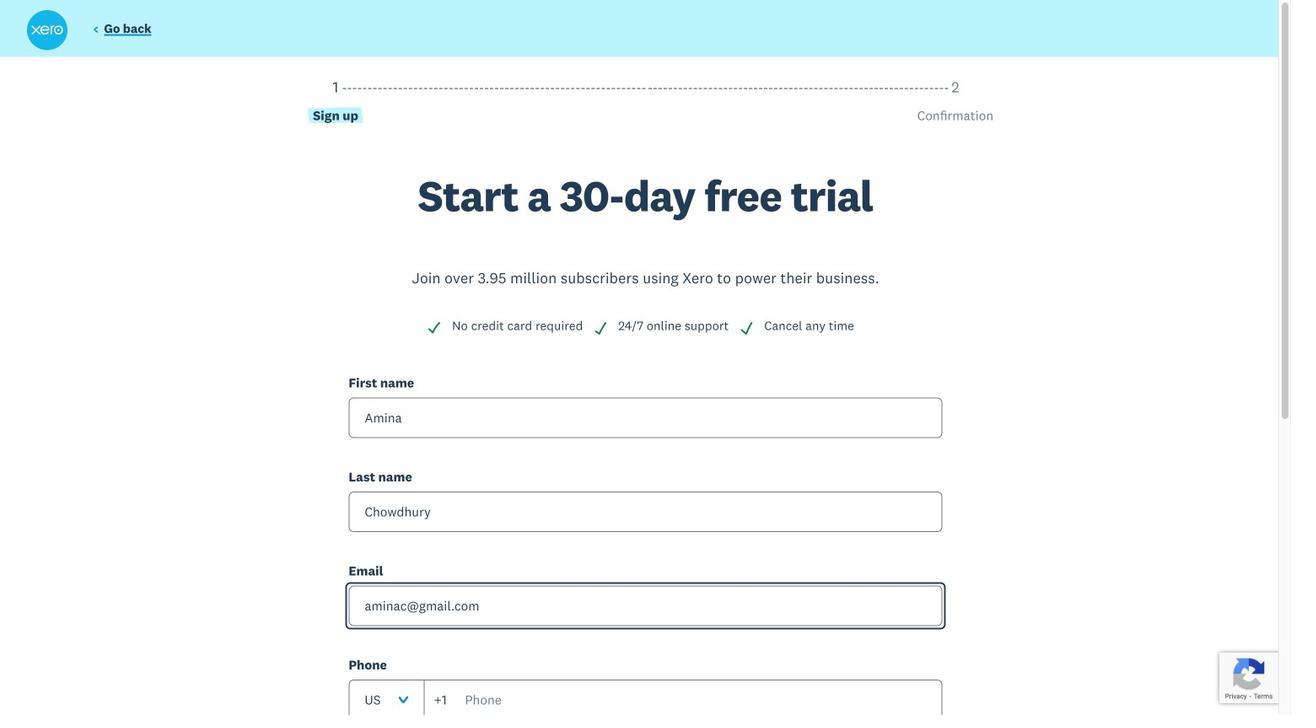 Task type: vqa. For each thing, say whether or not it's contained in the screenshot.
'faster'
no



Task type: describe. For each thing, give the bounding box(es) containing it.
Last name text field
[[349, 492, 943, 532]]

Email email field
[[349, 586, 943, 626]]



Task type: locate. For each thing, give the bounding box(es) containing it.
First name text field
[[349, 398, 943, 438]]

steps group
[[26, 77, 1266, 174]]

Phone text field
[[424, 680, 943, 715]]

region
[[26, 77, 1266, 715]]



